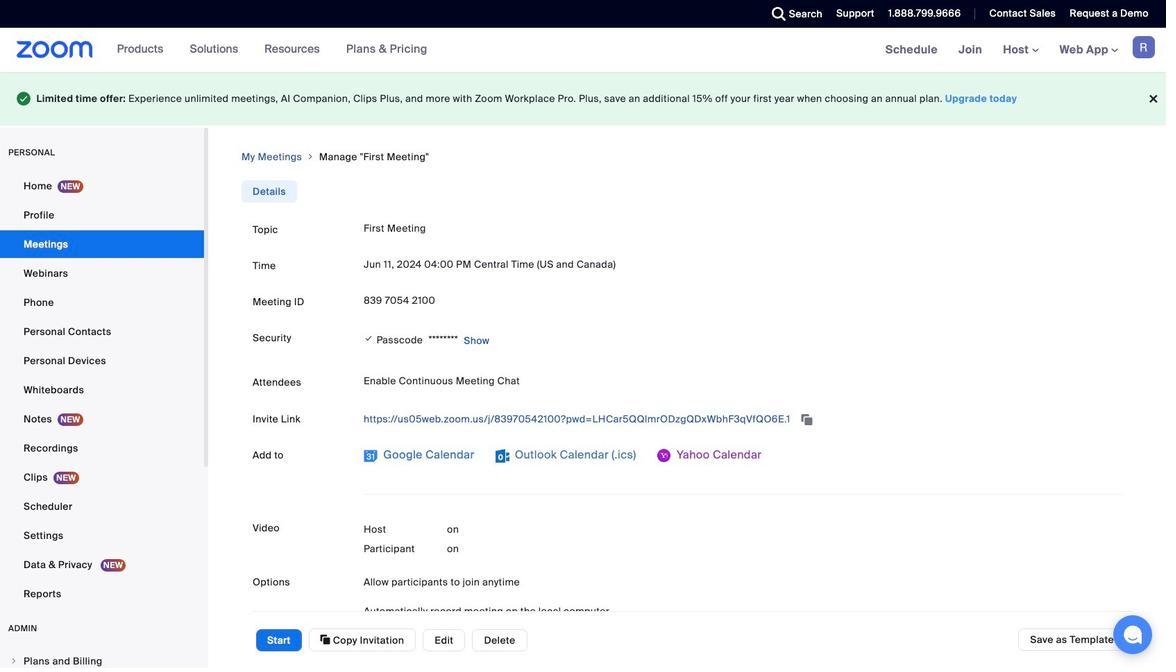 Task type: locate. For each thing, give the bounding box(es) containing it.
manage first meeting navigation
[[242, 150, 1133, 164]]

manage my meeting tab control tab list
[[242, 180, 297, 202]]

right image
[[306, 150, 315, 164], [10, 657, 18, 666]]

menu item
[[0, 648, 204, 669]]

1 vertical spatial right image
[[10, 657, 18, 666]]

product information navigation
[[93, 28, 438, 72]]

1 horizontal spatial right image
[[306, 150, 315, 164]]

banner
[[0, 28, 1167, 73]]

tab
[[242, 180, 297, 202]]

add to google calendar image
[[364, 449, 378, 463]]

type image
[[17, 89, 31, 109]]

open chat image
[[1124, 626, 1143, 645]]

copy image
[[320, 634, 330, 646]]

0 horizontal spatial right image
[[10, 657, 18, 666]]

personal menu menu
[[0, 172, 204, 609]]

footer
[[0, 72, 1167, 125]]



Task type: vqa. For each thing, say whether or not it's contained in the screenshot.
meetings "navigation"
yes



Task type: describe. For each thing, give the bounding box(es) containing it.
profile picture image
[[1133, 36, 1155, 58]]

add to yahoo calendar image
[[657, 449, 671, 463]]

checked image
[[364, 332, 374, 346]]

copy url image
[[800, 415, 814, 425]]

zoom logo image
[[17, 41, 93, 58]]

0 vertical spatial right image
[[306, 150, 315, 164]]

add to outlook calendar (.ics) image
[[495, 449, 509, 463]]

meetings navigation
[[875, 28, 1167, 73]]



